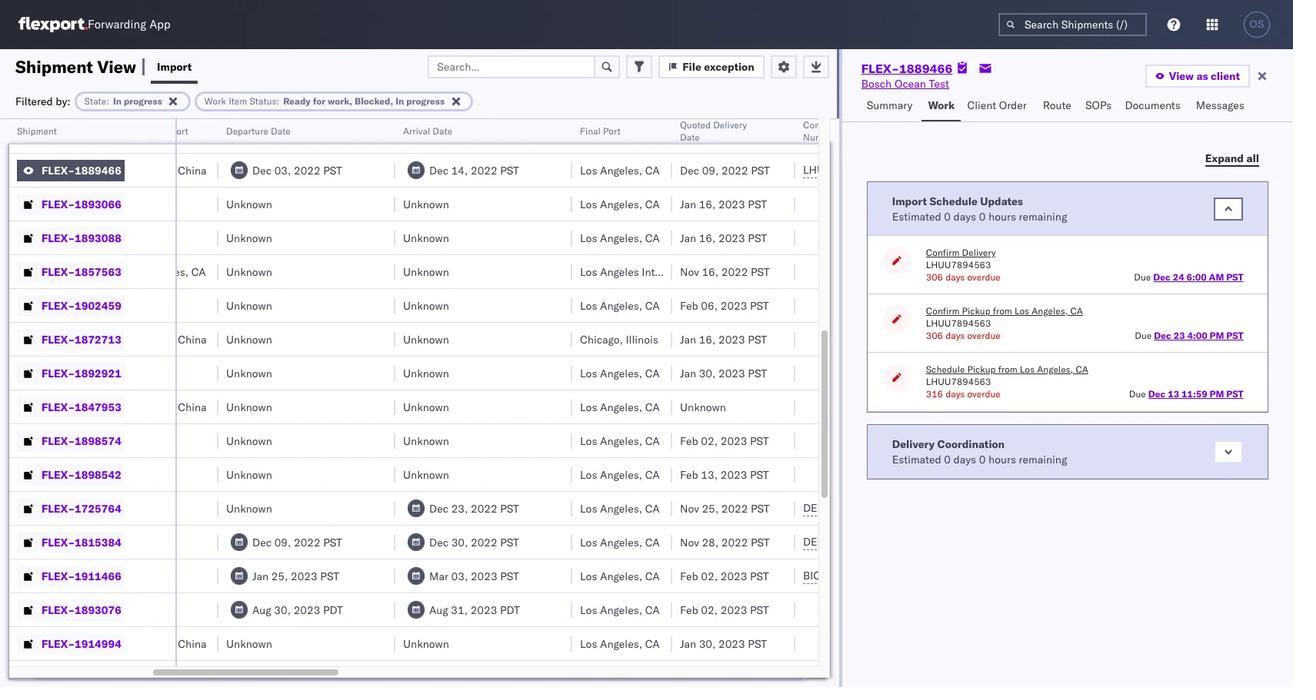 Task type: describe. For each thing, give the bounding box(es) containing it.
flex-1898542
[[42, 468, 121, 482]]

dec up mar
[[429, 536, 448, 550]]

flex-1893066 button
[[17, 193, 124, 215]]

24
[[1173, 272, 1184, 283]]

6 yantian from the top
[[126, 468, 163, 482]]

1914994
[[75, 637, 121, 651]]

final
[[580, 125, 601, 137]]

3 yantian from the top
[[126, 299, 163, 313]]

airport
[[707, 265, 741, 279]]

feb 06, 2023 pst
[[680, 299, 769, 313]]

view as client
[[1169, 69, 1240, 83]]

due dec 23 4:00 pm pst
[[1135, 330, 1244, 342]]

6 demo from the top
[[69, 570, 98, 583]]

1 vertical spatial demu1232567
[[882, 569, 960, 583]]

16, up the "06,"
[[702, 265, 719, 279]]

2022 up jan 25, 2023 pst
[[294, 536, 321, 550]]

filtered by:
[[15, 94, 70, 108]]

resize handle column header for shipper name
[[100, 119, 118, 688]]

test up flex-1898542 at the left bottom of the page
[[74, 434, 94, 448]]

2022 up nov 28, 2022 pst on the bottom of page
[[721, 502, 748, 516]]

flex-1872713 button
[[17, 329, 124, 350]]

06,
[[701, 299, 718, 313]]

jan 25, 2023 pst
[[252, 570, 339, 583]]

Search... text field
[[428, 55, 596, 78]]

nov for nov 16, 2022 pst
[[680, 265, 699, 279]]

flex- for flex-1911466 button
[[42, 570, 75, 583]]

25, for nov
[[702, 502, 719, 516]]

1 vertical spatial --
[[26, 333, 40, 347]]

flex- for flex-1847953 button
[[42, 400, 75, 414]]

forwarding app link
[[18, 17, 171, 32]]

306 days overdue for delivery
[[926, 272, 1001, 283]]

shipper inside shipper name button
[[26, 125, 59, 137]]

3 feb 02, 2023 pst from the top
[[680, 603, 769, 617]]

delivery for quoted delivery date
[[713, 119, 747, 131]]

overdue for confirm delivery lhuu7894563
[[967, 272, 1001, 283]]

4 feb from the top
[[680, 570, 698, 583]]

pdt for aug 31, 2023 pdt
[[500, 603, 520, 617]]

shipment for shipment view
[[15, 56, 93, 77]]

4 yantian from the top
[[126, 367, 163, 380]]

dec down departure date
[[252, 163, 272, 177]]

flex- for flex-1892921 button
[[42, 367, 75, 380]]

overdue for confirm pickup from los angeles, ca lhuu7894563
[[967, 330, 1001, 342]]

7 flexport from the top
[[26, 603, 66, 617]]

flex-1902459 button
[[17, 295, 124, 317]]

5 yantian from the top
[[126, 434, 163, 448]]

file exception
[[683, 60, 754, 73]]

angeles, inside schedule pickup from los angeles, ca lhuu7894563
[[1037, 364, 1073, 375]]

by:
[[56, 94, 70, 108]]

2 jan 16, 2023 pst from the top
[[680, 231, 767, 245]]

4 co. from the top
[[141, 502, 156, 516]]

departure for departure port
[[126, 125, 168, 137]]

dec left the 24
[[1153, 272, 1171, 283]]

due dec 24 6:00 am pst
[[1134, 272, 1244, 283]]

flex- for flex-1893076 "button" at left bottom
[[42, 603, 75, 617]]

shipper up 1911466
[[101, 536, 138, 550]]

16, down jan 13, 2023 pst
[[699, 197, 716, 211]]

dec left 23,
[[429, 502, 448, 516]]

name
[[61, 125, 86, 137]]

quoted
[[680, 119, 711, 131]]

days for confirm pickup from los angeles, ca
[[946, 330, 965, 342]]

7 yantian from the top
[[126, 603, 163, 617]]

5 demo from the top
[[69, 536, 98, 550]]

flex-1893076
[[42, 603, 121, 617]]

shipper up 1847953
[[97, 367, 135, 380]]

shipper name
[[26, 125, 86, 137]]

1898542
[[75, 468, 121, 482]]

shanghai
[[26, 130, 82, 143]]

2 shanghai, china from the top
[[126, 333, 207, 347]]

coordination
[[937, 437, 1005, 451]]

jan 13, 2023 pst
[[680, 130, 767, 143]]

client
[[1211, 69, 1240, 83]]

03, for 2022
[[274, 163, 291, 177]]

bicu1234565, demu1232567
[[803, 569, 960, 583]]

2022 right 23,
[[471, 502, 498, 516]]

import for import
[[157, 60, 192, 73]]

2 bookings from the top
[[26, 434, 71, 448]]

5 feb from the top
[[680, 603, 698, 617]]

1847953
[[75, 400, 121, 414]]

shipper name button
[[18, 122, 103, 138]]

sops button
[[1079, 92, 1119, 122]]

schedule pickup from los angeles, ca lhuu7894563
[[926, 364, 1088, 388]]

confirm for confirm delivery
[[926, 247, 960, 258]]

shipper down 1857563
[[101, 299, 138, 313]]

1 shanghai, from the top
[[126, 163, 175, 177]]

container numbers
[[803, 119, 844, 143]]

test down shanghai bluetech co., ltd
[[94, 163, 114, 177]]

1889466 inside button
[[75, 163, 121, 177]]

test up '1898574' at left
[[94, 400, 114, 414]]

0 vertical spatial 1889466
[[899, 61, 953, 76]]

306 for confirm delivery lhuu7894563
[[926, 272, 943, 283]]

flex-1914994
[[42, 637, 121, 651]]

flex-1857563
[[42, 265, 121, 279]]

flex-1893088
[[42, 231, 121, 245]]

2 progress from the left
[[406, 95, 445, 107]]

arrival date
[[403, 125, 452, 137]]

2 shanghai, from the top
[[126, 333, 175, 347]]

schedule inside import schedule updates estimated 0 days 0 hours remaining
[[930, 194, 978, 208]]

due for due dec 13 11:59 pm pst
[[1129, 388, 1146, 400]]

3 feb from the top
[[680, 468, 698, 482]]

1 flexport demo shipper co. from the top
[[26, 197, 156, 211]]

shipper down 1893076
[[101, 637, 138, 651]]

flex- for flex-1889466 button at the left of page
[[42, 163, 75, 177]]

flex-1872713
[[42, 333, 121, 347]]

8 demo from the top
[[69, 637, 98, 651]]

resize handle column header for final port
[[654, 119, 672, 688]]

flexport. image
[[18, 17, 88, 32]]

aug for aug 31, 2023 pdt
[[429, 603, 448, 617]]

confirm delivery button
[[926, 247, 996, 259]]

306 days overdue for pickup
[[926, 330, 1001, 342]]

days inside import schedule updates estimated 0 days 0 hours remaining
[[954, 210, 976, 223]]

1 : from the left
[[106, 95, 109, 107]]

departure port button
[[118, 122, 203, 138]]

all
[[1247, 151, 1259, 165]]

as
[[1197, 69, 1208, 83]]

2 bookings test shipper china from the top
[[26, 434, 167, 448]]

3 jan 16, 2023 pst from the top
[[680, 333, 767, 347]]

6 co. from the top
[[141, 570, 156, 583]]

sops
[[1085, 98, 1112, 112]]

resize handle column header for quoted delivery date
[[777, 119, 795, 688]]

departure for departure date
[[226, 125, 268, 137]]

route
[[1043, 98, 1071, 112]]

delivery for confirm delivery lhuu7894563
[[962, 247, 996, 258]]

angeles, inside the confirm pickup from los angeles, ca lhuu7894563
[[1032, 305, 1068, 317]]

2 02, from the top
[[701, 570, 718, 583]]

1725764
[[75, 502, 121, 516]]

23,
[[451, 502, 468, 516]]

shipper down '1898574' at left
[[97, 468, 135, 482]]

lhuu7894563 for schedule
[[926, 376, 991, 388]]

1911466
[[75, 570, 121, 583]]

1 vertical spatial bosch ocean test
[[26, 163, 114, 177]]

am
[[1209, 272, 1224, 283]]

11:59
[[1182, 388, 1207, 400]]

0 vertical spatial dec 09, 2022 pst
[[680, 163, 770, 177]]

dec left 13
[[1148, 388, 1166, 400]]

work for work
[[928, 98, 955, 112]]

resize handle column header for departure date
[[377, 119, 395, 688]]

shipment button
[[9, 122, 160, 138]]

file
[[683, 60, 701, 73]]

state : in progress
[[84, 95, 162, 107]]

0 vertical spatial bosch ocean test
[[861, 77, 949, 91]]

2022 down dec 23, 2022 pst
[[471, 536, 498, 550]]

shipper down 1911466
[[101, 603, 138, 617]]

1889145
[[75, 130, 121, 143]]

flex-1725764 button
[[17, 498, 124, 520]]

dec left 14,
[[429, 163, 448, 177]]

0 vertical spatial bosch
[[861, 77, 892, 91]]

0 horizontal spatial view
[[97, 56, 136, 77]]

pickup for confirm
[[962, 305, 991, 317]]

0 vertical spatial --
[[26, 265, 40, 279]]

1893076
[[75, 603, 121, 617]]

lhuu7894563, uetu5238478
[[803, 163, 960, 177]]

shipper up 1815384
[[101, 502, 138, 516]]

13, for jan
[[699, 130, 716, 143]]

dec 23, 2022 pst
[[429, 502, 519, 516]]

flex-1911466
[[42, 570, 121, 583]]

flex- for flex-1815384 button
[[42, 536, 75, 550]]

test up flex-1725764
[[74, 468, 94, 482]]

ca inside schedule pickup from los angeles, ca lhuu7894563
[[1076, 364, 1088, 375]]

due dec 13 11:59 pm pst
[[1129, 388, 1244, 400]]

for
[[313, 95, 326, 107]]

2 co. from the top
[[141, 231, 156, 245]]

2 vertical spatial ocean
[[59, 400, 91, 414]]

los inside schedule pickup from los angeles, ca lhuu7894563
[[1020, 364, 1035, 375]]

bosch ocean test link
[[861, 76, 949, 92]]

flex-1893066
[[42, 197, 121, 211]]

1815384
[[75, 536, 121, 550]]

arrival date button
[[395, 122, 557, 138]]

status
[[250, 95, 277, 107]]

306 for confirm pickup from los angeles, ca lhuu7894563
[[926, 330, 943, 342]]

1 feb from the top
[[680, 299, 698, 313]]

flex-1911466 button
[[17, 566, 124, 587]]

2022 down departure date button
[[294, 163, 321, 177]]

4 shanghai, china from the top
[[126, 637, 207, 651]]

dec up jan 25, 2023 pst
[[252, 536, 272, 550]]

2 feb 02, 2023 pst from the top
[[680, 570, 769, 583]]

flex-1892921
[[42, 367, 121, 380]]

shipper up 1893088
[[101, 197, 138, 211]]

1872713
[[75, 333, 121, 347]]

forwarding app
[[88, 17, 171, 32]]

resize handle column header for arrival date
[[554, 119, 572, 688]]

2022 up feb 06, 2023 pst
[[721, 265, 748, 279]]

3 bookings from the top
[[26, 468, 71, 482]]

updates
[[980, 194, 1023, 208]]

flex- for flex-1893066 button
[[42, 197, 75, 211]]

mar
[[429, 570, 448, 583]]

aug for aug 30, 2023 pdt
[[252, 603, 271, 617]]

3 demo from the top
[[69, 299, 98, 313]]

departure port
[[126, 125, 188, 137]]

test up work button
[[929, 77, 949, 91]]

shipper down 1847953
[[97, 434, 135, 448]]

3 flexport from the top
[[26, 299, 66, 313]]

date inside quoted delivery date
[[680, 132, 700, 143]]

3 co. from the top
[[141, 299, 156, 313]]

5 co. from the top
[[141, 536, 156, 550]]

0 vertical spatial flex-1889466
[[861, 61, 953, 76]]

2 demo from the top
[[69, 231, 98, 245]]

bluetech
[[85, 130, 140, 143]]

resize handle column header for shipment
[[157, 119, 175, 688]]

import button
[[151, 49, 198, 84]]

3 shanghai, from the top
[[126, 400, 175, 414]]

25, for jan
[[271, 570, 288, 583]]

days inside delivery coordination estimated 0 days 0 hours remaining
[[954, 453, 976, 467]]



Task type: vqa. For each thing, say whether or not it's contained in the screenshot.
the bottom Bosch
yes



Task type: locate. For each thing, give the bounding box(es) containing it.
2022 down jan 13, 2023 pst
[[722, 163, 748, 177]]

ocean down flex-1892921 button
[[59, 400, 91, 414]]

confirm delivery lhuu7894563
[[926, 247, 996, 271]]

view
[[97, 56, 136, 77], [1169, 69, 1194, 83]]

2 vertical spatial overdue
[[967, 388, 1001, 400]]

work left client
[[928, 98, 955, 112]]

los inside the confirm pickup from los angeles, ca lhuu7894563
[[1015, 305, 1029, 317]]

1 aug from the left
[[252, 603, 271, 617]]

23
[[1174, 330, 1185, 342]]

4 shanghai, from the top
[[126, 637, 175, 651]]

pdt for aug 30, 2023 pdt
[[323, 603, 343, 617]]

1 bookings from the top
[[26, 367, 71, 380]]

port for final port
[[603, 125, 621, 137]]

0 horizontal spatial port
[[171, 125, 188, 137]]

6 flexport demo shipper co. from the top
[[26, 570, 156, 583]]

shanghai,
[[126, 163, 175, 177], [126, 333, 175, 347], [126, 400, 175, 414], [126, 637, 175, 651]]

import down app
[[157, 60, 192, 73]]

1889466
[[899, 61, 953, 76], [75, 163, 121, 177]]

4 demo from the top
[[69, 502, 98, 516]]

bookings test shipper china down 1872713
[[26, 367, 167, 380]]

shanghai bluetech co., ltd
[[26, 130, 187, 143]]

remaining inside delivery coordination estimated 0 days 0 hours remaining
[[1019, 453, 1067, 467]]

1857563
[[75, 265, 121, 279]]

flex-1898574 button
[[17, 430, 124, 452]]

messages
[[1196, 98, 1245, 112]]

dec 24 6:00 am pst button
[[1153, 272, 1244, 283]]

1 306 from the top
[[926, 272, 943, 283]]

summary
[[867, 98, 913, 112]]

angeles,
[[600, 130, 642, 143], [600, 163, 642, 177], [600, 197, 642, 211], [600, 231, 642, 245], [146, 265, 189, 279], [600, 299, 642, 313], [1032, 305, 1068, 317], [1037, 364, 1073, 375], [600, 367, 642, 380], [600, 400, 642, 414], [600, 434, 642, 448], [600, 468, 642, 482], [600, 502, 642, 516], [600, 536, 642, 550], [600, 570, 642, 583], [600, 603, 642, 617], [600, 637, 642, 651]]

0 vertical spatial lhuu7894563
[[926, 259, 991, 271]]

1 vertical spatial 02,
[[701, 570, 718, 583]]

flexport demo shipper co. down 1815384
[[26, 570, 156, 583]]

nov left 28,
[[680, 536, 699, 550]]

flex-1902459
[[42, 299, 121, 313]]

days down coordination
[[954, 453, 976, 467]]

nov 25, 2022 pst
[[680, 502, 770, 516]]

1 confirm from the top
[[926, 247, 960, 258]]

date right arrival
[[433, 125, 452, 137]]

confirm for confirm pickup from los angeles, ca
[[926, 305, 960, 317]]

jan 16, 2023 pst
[[680, 197, 767, 211], [680, 231, 767, 245], [680, 333, 767, 347]]

0 vertical spatial 09,
[[702, 163, 719, 177]]

1 vertical spatial shipment
[[17, 125, 57, 137]]

shipment down filtered
[[17, 125, 57, 137]]

1 vertical spatial feb 02, 2023 pst
[[680, 570, 769, 583]]

lhuu7894563
[[926, 259, 991, 271], [926, 318, 991, 329], [926, 376, 991, 388]]

aug
[[252, 603, 271, 617], [429, 603, 448, 617]]

departure inside button
[[226, 125, 268, 137]]

1 vertical spatial hours
[[989, 453, 1016, 467]]

bosch ocean test down flex-1892921 button
[[26, 400, 114, 414]]

1 shanghai, china from the top
[[126, 163, 207, 177]]

hours down coordination
[[989, 453, 1016, 467]]

2 jan 30, 2023 pst from the top
[[680, 637, 767, 651]]

1 horizontal spatial departure
[[226, 125, 268, 137]]

0 vertical spatial overdue
[[967, 272, 1001, 283]]

work,
[[328, 95, 352, 107]]

remaining inside import schedule updates estimated 0 days 0 hours remaining
[[1019, 210, 1067, 223]]

1 vertical spatial dec 09, 2022 pst
[[252, 536, 342, 550]]

7 co. from the top
[[141, 603, 156, 617]]

1 vertical spatial jan 30, 2023 pst
[[680, 637, 767, 651]]

3 bookings test shipper china from the top
[[26, 468, 167, 482]]

shipper down 1815384
[[101, 570, 138, 583]]

1892921
[[75, 367, 121, 380]]

8 flexport demo shipper co. from the top
[[26, 637, 156, 651]]

1 jan 16, 2023 pst from the top
[[680, 197, 767, 211]]

2 306 from the top
[[926, 330, 943, 342]]

dec 09, 2022 pst down jan 13, 2023 pst
[[680, 163, 770, 177]]

client order button
[[961, 92, 1037, 122]]

2 vertical spatial bookings test shipper china
[[26, 468, 167, 482]]

view left as
[[1169, 69, 1194, 83]]

overdue for schedule pickup from los angeles, ca lhuu7894563
[[967, 388, 1001, 400]]

1 vertical spatial pm
[[1210, 388, 1224, 400]]

schedule up the 316
[[926, 364, 965, 375]]

8 resize handle column header from the left
[[777, 119, 795, 688]]

import inside import schedule updates estimated 0 days 0 hours remaining
[[892, 194, 927, 208]]

1 nov from the top
[[680, 265, 699, 279]]

client
[[967, 98, 996, 112]]

2 yantian from the top
[[126, 231, 163, 245]]

1 vertical spatial bookings test shipper china
[[26, 434, 167, 448]]

1 horizontal spatial 25,
[[702, 502, 719, 516]]

0 horizontal spatial progress
[[124, 95, 162, 107]]

1 vertical spatial due
[[1135, 330, 1152, 342]]

flex- for flex-1898542 button
[[42, 468, 75, 482]]

flexport up flex-1893076 "button" at left bottom
[[26, 570, 66, 583]]

3 shanghai, china from the top
[[126, 400, 207, 414]]

flex-1889466 link
[[861, 61, 953, 76]]

1 vertical spatial delivery
[[962, 247, 996, 258]]

flexport down flex-1893076 "button" at left bottom
[[26, 637, 66, 651]]

aug down jan 25, 2023 pst
[[252, 603, 271, 617]]

4 flexport from the top
[[26, 502, 66, 516]]

pickup up 316 days overdue in the bottom right of the page
[[967, 364, 996, 375]]

nov left airport
[[680, 265, 699, 279]]

0 horizontal spatial dec 09, 2022 pst
[[252, 536, 342, 550]]

confirm down import schedule updates estimated 0 days 0 hours remaining
[[926, 247, 960, 258]]

flexport demo shipper co. up 1893088
[[26, 197, 156, 211]]

306 up the 316
[[926, 330, 943, 342]]

aug left 31,
[[429, 603, 448, 617]]

0 vertical spatial jan 16, 2023 pst
[[680, 197, 767, 211]]

feb
[[680, 299, 698, 313], [680, 434, 698, 448], [680, 468, 698, 482], [680, 570, 698, 583], [680, 603, 698, 617]]

0 vertical spatial import
[[157, 60, 192, 73]]

: left ready
[[277, 95, 279, 107]]

0 vertical spatial delivery
[[713, 119, 747, 131]]

from for 306 days overdue
[[993, 305, 1012, 317]]

nov for nov 25, 2022 pst
[[680, 502, 699, 516]]

flex- for flex-1914994 button
[[42, 637, 75, 651]]

31,
[[451, 603, 468, 617]]

2 vertical spatial feb 02, 2023 pst
[[680, 603, 769, 617]]

work inside work button
[[928, 98, 955, 112]]

flex-1893088 button
[[17, 227, 124, 249]]

container
[[803, 119, 844, 131]]

0 horizontal spatial 09,
[[274, 536, 291, 550]]

16, up airport
[[699, 231, 716, 245]]

summary button
[[861, 92, 922, 122]]

departure date
[[226, 125, 291, 137]]

03, right mar
[[451, 570, 468, 583]]

nov for nov 28, 2022 pst
[[680, 536, 699, 550]]

shipper up 1857563
[[101, 231, 138, 245]]

-- right the 1725764
[[126, 502, 140, 516]]

co. right the 1725764
[[141, 502, 156, 516]]

flex-1857563 button
[[17, 261, 124, 283]]

forwarding
[[88, 17, 146, 32]]

16,
[[699, 197, 716, 211], [699, 231, 716, 245], [702, 265, 719, 279], [699, 333, 716, 347]]

days down confirm delivery lhuu7894563
[[946, 272, 965, 283]]

illinois
[[626, 333, 658, 347]]

port inside button
[[603, 125, 621, 137]]

1 vertical spatial overdue
[[967, 330, 1001, 342]]

bicu1234565,
[[803, 569, 879, 583]]

yantian right 1898542
[[126, 468, 163, 482]]

view inside button
[[1169, 69, 1194, 83]]

from inside the confirm pickup from los angeles, ca lhuu7894563
[[993, 305, 1012, 317]]

schedule pickup from los angeles, ca button
[[926, 364, 1088, 376]]

os button
[[1239, 7, 1275, 42]]

1 vertical spatial nov
[[680, 502, 699, 516]]

pickup for schedule
[[967, 364, 996, 375]]

1 flexport from the top
[[26, 197, 66, 211]]

shipper down the filtered by:
[[26, 125, 59, 137]]

1 vertical spatial 03,
[[451, 570, 468, 583]]

3 flexport demo shipper co. from the top
[[26, 299, 156, 313]]

0 vertical spatial remaining
[[1019, 210, 1067, 223]]

co. down the ningbo
[[141, 603, 156, 617]]

los
[[580, 130, 597, 143], [580, 163, 597, 177], [580, 197, 597, 211], [580, 231, 597, 245], [126, 265, 143, 279], [580, 265, 597, 279], [580, 299, 597, 313], [1015, 305, 1029, 317], [1020, 364, 1035, 375], [580, 367, 597, 380], [580, 400, 597, 414], [580, 434, 597, 448], [580, 468, 597, 482], [580, 502, 597, 516], [580, 536, 597, 550], [580, 570, 597, 583], [580, 603, 597, 617], [580, 637, 597, 651]]

demu1232588
[[803, 502, 881, 515]]

2 306 days overdue from the top
[[926, 330, 1001, 342]]

1 horizontal spatial 03,
[[451, 570, 468, 583]]

lhuu7894563 inside the confirm pickup from los angeles, ca lhuu7894563
[[926, 318, 991, 329]]

departure inside button
[[126, 125, 168, 137]]

1 port from the left
[[171, 125, 188, 137]]

filtered
[[15, 94, 53, 108]]

bosch down shanghai
[[26, 163, 57, 177]]

1 co. from the top
[[141, 197, 156, 211]]

2 estimated from the top
[[892, 453, 941, 467]]

flex- inside "button"
[[42, 603, 75, 617]]

0 vertical spatial bookings test shipper china
[[26, 367, 167, 380]]

port inside button
[[171, 125, 188, 137]]

progress up departure port
[[124, 95, 162, 107]]

numbers
[[803, 132, 841, 143]]

0 vertical spatial estimated
[[892, 210, 941, 223]]

yantian right 1893088
[[126, 231, 163, 245]]

work
[[204, 95, 226, 107], [928, 98, 955, 112]]

ca inside the confirm pickup from los angeles, ca lhuu7894563
[[1070, 305, 1083, 317]]

dec 09, 2022 pst
[[680, 163, 770, 177], [252, 536, 342, 550]]

2 vertical spatial 02,
[[701, 603, 718, 617]]

date inside button
[[271, 125, 291, 137]]

hours inside import schedule updates estimated 0 days 0 hours remaining
[[989, 210, 1016, 223]]

1 horizontal spatial date
[[433, 125, 452, 137]]

0 vertical spatial ocean
[[895, 77, 926, 91]]

1 pm from the top
[[1210, 330, 1224, 342]]

lhuu7894563 for confirm
[[926, 318, 991, 329]]

2 feb from the top
[[680, 434, 698, 448]]

5 flexport from the top
[[26, 536, 66, 550]]

estimated down coordination
[[892, 453, 941, 467]]

arrival
[[403, 125, 430, 137]]

1 306 days overdue from the top
[[926, 272, 1001, 283]]

1 feb 02, 2023 pst from the top
[[680, 434, 769, 448]]

5 resize handle column header from the left
[[377, 119, 395, 688]]

0 vertical spatial 13,
[[699, 130, 716, 143]]

1 horizontal spatial port
[[603, 125, 621, 137]]

dec left 23 on the top
[[1154, 330, 1171, 342]]

resize handle column header for departure port
[[200, 119, 218, 688]]

flexport demo shipper co. up 1857563
[[26, 231, 156, 245]]

1 horizontal spatial in
[[396, 95, 404, 107]]

0 vertical spatial pickup
[[962, 305, 991, 317]]

0 horizontal spatial departure
[[126, 125, 168, 137]]

0 vertical spatial bookings
[[26, 367, 71, 380]]

hours down updates
[[989, 210, 1016, 223]]

bookings test shipper china down 1847953
[[26, 434, 167, 448]]

aug 31, 2023 pdt
[[429, 603, 520, 617]]

13, down file exception
[[699, 130, 716, 143]]

1 lhuu7894563 from the top
[[926, 259, 991, 271]]

1 bookings test shipper china from the top
[[26, 367, 167, 380]]

pm for 4:00
[[1210, 330, 1224, 342]]

0 vertical spatial schedule
[[930, 194, 978, 208]]

estimated inside delivery coordination estimated 0 days 0 hours remaining
[[892, 453, 941, 467]]

yantian right 1892921
[[126, 367, 163, 380]]

client order
[[967, 98, 1027, 112]]

2 hours from the top
[[989, 453, 1016, 467]]

hours
[[989, 210, 1016, 223], [989, 453, 1016, 467]]

co. right 1914994 on the bottom of the page
[[141, 637, 156, 651]]

shanghai, down co.,
[[126, 163, 175, 177]]

0 vertical spatial 306
[[926, 272, 943, 283]]

1 estimated from the top
[[892, 210, 941, 223]]

1 vertical spatial 1889466
[[75, 163, 121, 177]]

days down the confirm pickup from los angeles, ca lhuu7894563
[[946, 330, 965, 342]]

remaining
[[1019, 210, 1067, 223], [1019, 453, 1067, 467]]

2022 right 28,
[[721, 536, 748, 550]]

0 vertical spatial confirm
[[926, 247, 960, 258]]

2 vertical spatial jan 16, 2023 pst
[[680, 333, 767, 347]]

confirm pickup from los angeles, ca button
[[926, 305, 1083, 318]]

yantian down the ningbo
[[126, 603, 163, 617]]

0 vertical spatial 25,
[[702, 502, 719, 516]]

0 horizontal spatial flex-1889466
[[42, 163, 121, 177]]

2 horizontal spatial date
[[680, 132, 700, 143]]

days for schedule pickup from los angeles, ca
[[946, 388, 965, 400]]

1 hours from the top
[[989, 210, 1016, 223]]

1 demo from the top
[[69, 197, 98, 211]]

dec 13 11:59 pm pst button
[[1148, 388, 1244, 400]]

316
[[926, 388, 943, 400]]

flex- for flex-1902459 button
[[42, 299, 75, 313]]

flex-1815384 button
[[17, 532, 124, 553]]

estimated inside import schedule updates estimated 0 days 0 hours remaining
[[892, 210, 941, 223]]

from inside schedule pickup from los angeles, ca lhuu7894563
[[998, 364, 1018, 375]]

flex-1889466 button
[[17, 160, 124, 181]]

pickup inside schedule pickup from los angeles, ca lhuu7894563
[[967, 364, 996, 375]]

-
[[26, 265, 33, 279], [33, 265, 40, 279], [26, 333, 33, 347], [33, 333, 40, 347], [126, 502, 133, 516], [133, 502, 140, 516]]

shipment inside button
[[17, 125, 57, 137]]

1 horizontal spatial progress
[[406, 95, 445, 107]]

flex-1889466 inside button
[[42, 163, 121, 177]]

7 demo from the top
[[69, 603, 98, 617]]

1 vertical spatial confirm
[[926, 305, 960, 317]]

2 in from the left
[[396, 95, 404, 107]]

flex-1847953
[[42, 400, 121, 414]]

1 horizontal spatial :
[[277, 95, 279, 107]]

test down 'flex-1872713'
[[74, 367, 94, 380]]

2 vertical spatial lhuu7894563
[[926, 376, 991, 388]]

5 flexport demo shipper co. from the top
[[26, 536, 156, 550]]

schedule down uetu5238478
[[930, 194, 978, 208]]

1 vertical spatial remaining
[[1019, 453, 1067, 467]]

1 vertical spatial ocean
[[59, 163, 91, 177]]

13
[[1168, 388, 1179, 400]]

0 vertical spatial 306 days overdue
[[926, 272, 1001, 283]]

0 horizontal spatial work
[[204, 95, 226, 107]]

delivery inside delivery coordination estimated 0 days 0 hours remaining
[[892, 437, 935, 451]]

3 nov from the top
[[680, 536, 699, 550]]

flexport up flex-1893088 button
[[26, 197, 66, 211]]

lhuu7894563 inside schedule pickup from los angeles, ca lhuu7894563
[[926, 376, 991, 388]]

1 pdt from the left
[[323, 603, 343, 617]]

1 vertical spatial jan 16, 2023 pst
[[680, 231, 767, 245]]

nov down feb 13, 2023 pst
[[680, 502, 699, 516]]

pm right 11:59
[[1210, 388, 1224, 400]]

2 vertical spatial nov
[[680, 536, 699, 550]]

1 vertical spatial 09,
[[274, 536, 291, 550]]

delivery inside confirm delivery lhuu7894563
[[962, 247, 996, 258]]

flex- for flex-1872713 button
[[42, 333, 75, 347]]

2 vertical spatial bosch
[[26, 400, 57, 414]]

confirm inside the confirm pickup from los angeles, ca lhuu7894563
[[926, 305, 960, 317]]

lhuu7894563 inside confirm delivery lhuu7894563
[[926, 259, 991, 271]]

2 pm from the top
[[1210, 388, 1224, 400]]

shipment
[[15, 56, 93, 77], [17, 125, 57, 137]]

flexport
[[26, 197, 66, 211], [26, 231, 66, 245], [26, 299, 66, 313], [26, 502, 66, 516], [26, 536, 66, 550], [26, 570, 66, 583], [26, 603, 66, 617], [26, 637, 66, 651]]

09, up jan 25, 2023 pst
[[274, 536, 291, 550]]

due for due dec 24 6:00 am pst
[[1134, 272, 1151, 283]]

3 lhuu7894563 from the top
[[926, 376, 991, 388]]

3 02, from the top
[[701, 603, 718, 617]]

work item status : ready for work, blocked, in progress
[[204, 95, 445, 107]]

1 vertical spatial 306
[[926, 330, 943, 342]]

port for departure port
[[171, 125, 188, 137]]

pm for 11:59
[[1210, 388, 1224, 400]]

co. right 1902459
[[141, 299, 156, 313]]

1889466 up 1893066
[[75, 163, 121, 177]]

1 resize handle column header from the left
[[0, 119, 18, 688]]

overdue down the confirm pickup from los angeles, ca lhuu7894563
[[967, 330, 1001, 342]]

shipment for shipment
[[17, 125, 57, 137]]

8 co. from the top
[[141, 637, 156, 651]]

1 departure from the left
[[126, 125, 168, 137]]

co. right 1911466
[[141, 570, 156, 583]]

order
[[999, 98, 1027, 112]]

2 flexport from the top
[[26, 231, 66, 245]]

1 vertical spatial bosch
[[26, 163, 57, 177]]

route button
[[1037, 92, 1079, 122]]

port right final
[[603, 125, 621, 137]]

from for 316 days overdue
[[998, 364, 1018, 375]]

2 aug from the left
[[429, 603, 448, 617]]

flex-1914994 button
[[17, 633, 124, 655]]

bookings
[[26, 367, 71, 380], [26, 434, 71, 448], [26, 468, 71, 482]]

0 horizontal spatial in
[[113, 95, 122, 107]]

pst
[[748, 130, 767, 143], [323, 163, 342, 177], [500, 163, 519, 177], [751, 163, 770, 177], [748, 197, 767, 211], [748, 231, 767, 245], [751, 265, 770, 279], [1226, 272, 1244, 283], [750, 299, 769, 313], [1226, 330, 1244, 342], [748, 333, 767, 347], [748, 367, 767, 380], [1226, 388, 1244, 400], [750, 434, 769, 448], [750, 468, 769, 482], [500, 502, 519, 516], [751, 502, 770, 516], [323, 536, 342, 550], [500, 536, 519, 550], [751, 536, 770, 550], [320, 570, 339, 583], [500, 570, 519, 583], [750, 570, 769, 583], [750, 603, 769, 617], [748, 637, 767, 651]]

resize handle column header
[[0, 119, 18, 688], [100, 119, 118, 688], [157, 119, 175, 688], [200, 119, 218, 688], [377, 119, 395, 688], [554, 119, 572, 688], [654, 119, 672, 688], [777, 119, 795, 688]]

flex- for flex-1893088 button
[[42, 231, 75, 245]]

1 vertical spatial import
[[892, 194, 927, 208]]

7 resize handle column header from the left
[[654, 119, 672, 688]]

2 flexport demo shipper co. from the top
[[26, 231, 156, 245]]

flex-1889145
[[42, 130, 121, 143]]

overdue down schedule pickup from los angeles, ca lhuu7894563
[[967, 388, 1001, 400]]

7 flexport demo shipper co. from the top
[[26, 603, 156, 617]]

0 vertical spatial pm
[[1210, 330, 1224, 342]]

delivery inside quoted delivery date
[[713, 119, 747, 131]]

1 vertical spatial flex-1889466
[[42, 163, 121, 177]]

1 vertical spatial bookings
[[26, 434, 71, 448]]

schedule inside schedule pickup from los angeles, ca lhuu7894563
[[926, 364, 965, 375]]

2 port from the left
[[603, 125, 621, 137]]

1 vertical spatial 13,
[[701, 468, 718, 482]]

2022 right 14,
[[471, 163, 498, 177]]

days right the 316
[[946, 388, 965, 400]]

2 vertical spatial --
[[126, 502, 140, 516]]

departure date button
[[218, 122, 380, 138]]

work for work item status : ready for work, blocked, in progress
[[204, 95, 226, 107]]

16, down the "06,"
[[699, 333, 716, 347]]

2 nov from the top
[[680, 502, 699, 516]]

306 days overdue down the confirm pickup from los angeles, ca lhuu7894563
[[926, 330, 1001, 342]]

2 vertical spatial bosch ocean test
[[26, 400, 114, 414]]

shanghai, china right 1914994 on the bottom of the page
[[126, 637, 207, 651]]

2 overdue from the top
[[967, 330, 1001, 342]]

flexport demo shipper co. down 1893076
[[26, 637, 156, 651]]

1 jan 30, 2023 pst from the top
[[680, 367, 767, 380]]

03, for 2023
[[451, 570, 468, 583]]

flex- for flex-1725764 button
[[42, 502, 75, 516]]

final port button
[[572, 122, 657, 138]]

1 horizontal spatial 1889466
[[899, 61, 953, 76]]

flex-1898574
[[42, 434, 121, 448]]

Search Shipments (/) text field
[[999, 13, 1147, 36]]

nov 28, 2022 pst
[[680, 536, 770, 550]]

import inside button
[[157, 60, 192, 73]]

due left 23 on the top
[[1135, 330, 1152, 342]]

1 horizontal spatial delivery
[[892, 437, 935, 451]]

flex- for 'flex-1898574' button
[[42, 434, 75, 448]]

0 vertical spatial hours
[[989, 210, 1016, 223]]

hours inside delivery coordination estimated 0 days 0 hours remaining
[[989, 453, 1016, 467]]

0 vertical spatial shipment
[[15, 56, 93, 77]]

1 horizontal spatial flex-1889466
[[861, 61, 953, 76]]

confirm inside confirm delivery lhuu7894563
[[926, 247, 960, 258]]

1 progress from the left
[[124, 95, 162, 107]]

0 vertical spatial demu1232567
[[803, 535, 881, 549]]

1 02, from the top
[[701, 434, 718, 448]]

03, down departure date button
[[274, 163, 291, 177]]

flex-1889466 up "flex-1893066" on the left of the page
[[42, 163, 121, 177]]

co. right 1893066
[[141, 197, 156, 211]]

0 horizontal spatial 25,
[[271, 570, 288, 583]]

09, down jan 13, 2023 pst
[[702, 163, 719, 177]]

0 vertical spatial nov
[[680, 265, 699, 279]]

6 resize handle column header from the left
[[554, 119, 572, 688]]

feb 02, 2023 pst
[[680, 434, 769, 448], [680, 570, 769, 583], [680, 603, 769, 617]]

4 flexport demo shipper co. from the top
[[26, 502, 156, 516]]

1 remaining from the top
[[1019, 210, 1067, 223]]

1 vertical spatial 25,
[[271, 570, 288, 583]]

0 vertical spatial due
[[1134, 272, 1151, 283]]

1 vertical spatial estimated
[[892, 453, 941, 467]]

3 resize handle column header from the left
[[157, 119, 175, 688]]

yantian left 'ltd'
[[126, 130, 163, 143]]

ocean down flex-1889466 link
[[895, 77, 926, 91]]

import for import schedule updates estimated 0 days 0 hours remaining
[[892, 194, 927, 208]]

bookings down flex-1872713 button
[[26, 367, 71, 380]]

bosch down flex-1892921 button
[[26, 400, 57, 414]]

pickup inside the confirm pickup from los angeles, ca lhuu7894563
[[962, 305, 991, 317]]

view as client button
[[1145, 65, 1250, 88]]

pdt
[[323, 603, 343, 617], [500, 603, 520, 617]]

bosch ocean test down flex-1889466 link
[[861, 77, 949, 91]]

flex- for flex-1889145 button
[[42, 130, 75, 143]]

2 confirm from the top
[[926, 305, 960, 317]]

dec down quoted
[[680, 163, 699, 177]]

co.
[[141, 197, 156, 211], [141, 231, 156, 245], [141, 299, 156, 313], [141, 502, 156, 516], [141, 536, 156, 550], [141, 570, 156, 583], [141, 603, 156, 617], [141, 637, 156, 651]]

6 flexport from the top
[[26, 570, 66, 583]]

lhuu7894563 down confirm delivery lhuu7894563
[[926, 318, 991, 329]]

days for confirm delivery
[[946, 272, 965, 283]]

date for departure date
[[271, 125, 291, 137]]

8 flexport from the top
[[26, 637, 66, 651]]

los angeles international airport
[[580, 265, 741, 279]]

0 vertical spatial 02,
[[701, 434, 718, 448]]

1 vertical spatial pickup
[[967, 364, 996, 375]]

4:00
[[1187, 330, 1207, 342]]

from up schedule pickup from los angeles, ca button
[[993, 305, 1012, 317]]

2 : from the left
[[277, 95, 279, 107]]

state
[[84, 95, 106, 107]]

1 horizontal spatial aug
[[429, 603, 448, 617]]

1 overdue from the top
[[967, 272, 1001, 283]]

blocked,
[[355, 95, 393, 107]]

demo up flex-1914994
[[69, 603, 98, 617]]

13, for feb
[[701, 468, 718, 482]]

shanghai, china right 1847953
[[126, 400, 207, 414]]

mar 03, 2023 pst
[[429, 570, 519, 583]]

0 horizontal spatial 03,
[[274, 163, 291, 177]]

date for arrival date
[[433, 125, 452, 137]]

1 vertical spatial from
[[998, 364, 1018, 375]]

1 in from the left
[[113, 95, 122, 107]]

02,
[[701, 434, 718, 448], [701, 570, 718, 583], [701, 603, 718, 617]]

due for due dec 23 4:00 pm pst
[[1135, 330, 1152, 342]]

1 horizontal spatial view
[[1169, 69, 1194, 83]]

1 horizontal spatial pdt
[[500, 603, 520, 617]]

0 vertical spatial feb 02, 2023 pst
[[680, 434, 769, 448]]

2 vertical spatial due
[[1129, 388, 1146, 400]]

2 vertical spatial bookings
[[26, 468, 71, 482]]

schedule
[[930, 194, 978, 208], [926, 364, 965, 375]]

flex-1892921 button
[[17, 363, 124, 384]]

4 resize handle column header from the left
[[200, 119, 218, 688]]

documents
[[1125, 98, 1181, 112]]

0 horizontal spatial pdt
[[323, 603, 343, 617]]

1 yantian from the top
[[126, 130, 163, 143]]

demo up 'flex-1872713'
[[69, 299, 98, 313]]

dec 09, 2022 pst up jan 25, 2023 pst
[[252, 536, 342, 550]]

flex- for flex-1857563 button
[[42, 265, 75, 279]]

in right state
[[113, 95, 122, 107]]

port
[[171, 125, 188, 137], [603, 125, 621, 137]]



